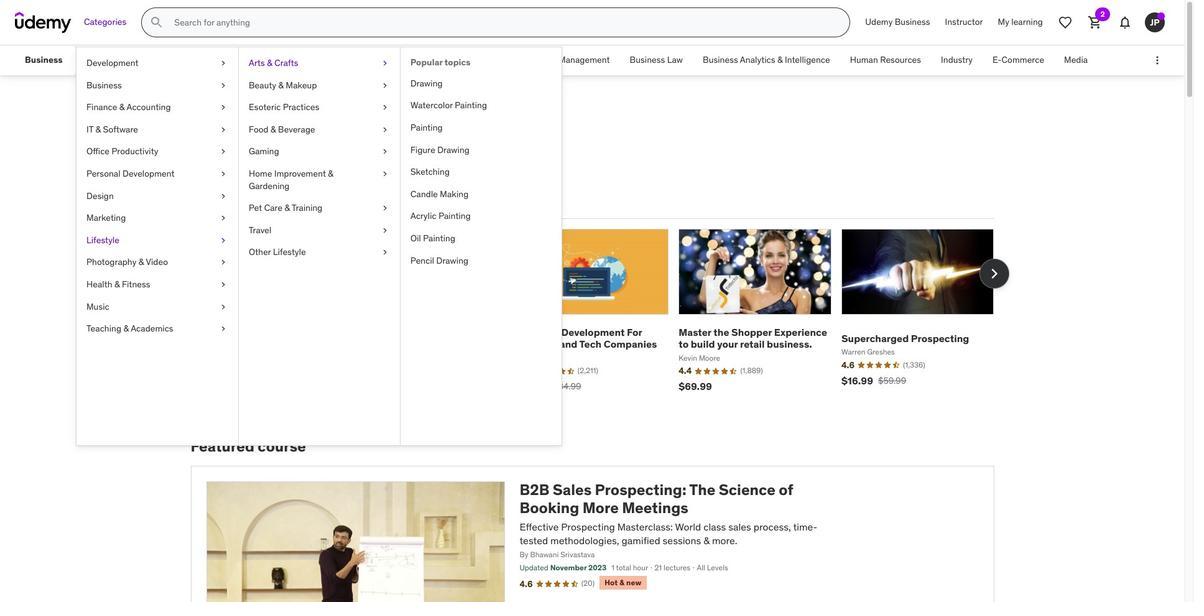 Task type: describe. For each thing, give the bounding box(es) containing it.
& for arts & crafts
[[267, 57, 272, 68]]

shopper
[[732, 326, 772, 339]]

e-commerce
[[993, 54, 1045, 65]]

all
[[697, 563, 705, 572]]

esoteric practices
[[249, 102, 319, 113]]

other
[[249, 247, 271, 258]]

sketching
[[411, 166, 450, 177]]

for
[[627, 326, 642, 339]]

e-commerce link
[[983, 45, 1055, 75]]

teaching
[[86, 323, 121, 334]]

painting for acrylic painting
[[439, 210, 471, 222]]

to inside master the shopper experience to build your retail business.
[[679, 338, 689, 350]]

xsmall image for health & fitness
[[218, 279, 228, 291]]

marketing link
[[77, 207, 238, 229]]

office
[[86, 146, 109, 157]]

shopping cart with 2 items image
[[1088, 15, 1103, 30]]

notifications image
[[1118, 15, 1133, 30]]

topics
[[445, 57, 471, 68]]

supercharged prospecting link
[[842, 332, 969, 344]]

21
[[655, 563, 662, 572]]

udemy image
[[15, 12, 72, 33]]

pencil drawing
[[411, 255, 469, 266]]

xsmall image for business
[[218, 79, 228, 92]]

learning
[[1012, 16, 1043, 27]]

next image
[[984, 264, 1004, 284]]

srivastava
[[561, 550, 595, 560]]

b2b sales prospecting: the science of booking more meetings effective prospecting masterclass: world class sales process, time- tested methodologies, gamified sessions & more. by bhawani srivastava
[[520, 480, 818, 560]]

it & software
[[86, 124, 138, 135]]

esoteric
[[249, 102, 281, 113]]

gaming link
[[239, 141, 400, 163]]

b2b
[[520, 480, 550, 500]]

business strategy link
[[365, 45, 456, 75]]

photography
[[86, 257, 136, 268]]

& right care
[[285, 202, 290, 213]]

& for photography & video
[[139, 257, 144, 268]]

udemy
[[866, 16, 893, 27]]

& for finance & accounting
[[119, 102, 125, 113]]

xsmall image for other lifestyle
[[380, 247, 390, 259]]

& for it & software
[[96, 124, 101, 135]]

sales inside b2b sales prospecting: the science of booking more meetings effective prospecting masterclass: world class sales process, time- tested methodologies, gamified sessions & more. by bhawani srivastava
[[553, 480, 592, 500]]

watercolor
[[411, 100, 453, 111]]

business strategy
[[375, 54, 446, 65]]

business development for startups and tech companies
[[516, 326, 657, 350]]

human resources link
[[840, 45, 931, 75]]

0 vertical spatial development
[[86, 57, 138, 68]]

acrylic
[[411, 210, 437, 222]]

human resources
[[850, 54, 921, 65]]

jp link
[[1140, 7, 1170, 37]]

other lifestyle
[[249, 247, 306, 258]]

1 total hour
[[612, 563, 648, 572]]

2 link
[[1081, 7, 1110, 37]]

tech
[[580, 338, 602, 350]]

2 management from the left
[[559, 54, 610, 65]]

it & software link
[[77, 119, 238, 141]]

music link
[[77, 296, 238, 318]]

you have alerts image
[[1158, 12, 1165, 20]]

build
[[691, 338, 715, 350]]

effective
[[520, 521, 559, 533]]

figure drawing link
[[401, 139, 562, 161]]

business right "udemy"
[[895, 16, 930, 27]]

& for beauty & makeup
[[278, 79, 284, 91]]

arts & crafts element
[[400, 47, 562, 445]]

companies
[[604, 338, 657, 350]]

oil
[[411, 233, 421, 244]]

photography & video
[[86, 257, 168, 268]]

business analytics & intelligence link
[[693, 45, 840, 75]]

finance & accounting link
[[77, 97, 238, 119]]

my learning link
[[991, 7, 1051, 37]]

drawing for figure
[[437, 144, 470, 155]]

xsmall image for esoteric practices
[[380, 102, 390, 114]]

management link
[[253, 45, 324, 75]]

accounting
[[127, 102, 171, 113]]

xsmall image for music
[[218, 301, 228, 313]]

meetings
[[622, 498, 689, 518]]

jp
[[1150, 17, 1160, 28]]

pet care & training
[[249, 202, 323, 213]]

photography & video link
[[77, 252, 238, 274]]

0 vertical spatial sales
[[191, 105, 243, 131]]

office productivity
[[86, 146, 158, 157]]

courses to get you started
[[191, 159, 378, 178]]

by
[[520, 550, 528, 560]]

drawing for pencil
[[436, 255, 469, 266]]

makeup
[[286, 79, 317, 91]]

watercolor painting
[[411, 100, 487, 111]]

& for hot & new
[[620, 578, 625, 587]]

prospecting inside carousel element
[[911, 332, 969, 344]]

wishlist image
[[1058, 15, 1073, 30]]

arrow pointing to subcategory menu links image
[[73, 45, 84, 75]]

development for business
[[561, 326, 625, 339]]

beauty & makeup
[[249, 79, 317, 91]]

painting link
[[401, 117, 562, 139]]

1 vertical spatial courses
[[191, 159, 249, 178]]

painting for watercolor painting
[[455, 100, 487, 111]]

food & beverage
[[249, 124, 315, 135]]

drawing link
[[401, 73, 562, 95]]

and
[[560, 338, 578, 350]]

xsmall image for office productivity
[[218, 146, 228, 158]]

project
[[529, 54, 557, 65]]

design
[[86, 190, 114, 201]]

acrylic painting link
[[401, 206, 562, 228]]

other lifestyle link
[[239, 242, 400, 264]]

business development for startups and tech companies link
[[516, 326, 657, 350]]

commerce
[[1002, 54, 1045, 65]]

xsmall image for home improvement & gardening
[[380, 168, 390, 180]]

most popular button
[[191, 188, 258, 218]]

arts
[[249, 57, 265, 68]]

& for teaching & academics
[[123, 323, 129, 334]]

pencil drawing link
[[401, 250, 562, 272]]

painting for oil painting
[[423, 233, 455, 244]]

beauty & makeup link
[[239, 74, 400, 97]]

& for food & beverage
[[271, 124, 276, 135]]

business left law
[[630, 54, 665, 65]]

travel
[[249, 224, 271, 236]]

business left analytics
[[703, 54, 738, 65]]

lifestyle inside "link"
[[86, 234, 119, 246]]

1 horizontal spatial business link
[[77, 74, 238, 97]]

marketing
[[86, 212, 126, 223]]

levels
[[707, 563, 728, 572]]

xsmall image for personal development
[[218, 168, 228, 180]]

operations
[[466, 54, 509, 65]]

4.6
[[520, 578, 533, 590]]



Task type: vqa. For each thing, say whether or not it's contained in the screenshot.
Access
no



Task type: locate. For each thing, give the bounding box(es) containing it.
drawing right figure
[[437, 144, 470, 155]]

lectures
[[664, 563, 691, 572]]

gamified
[[622, 534, 660, 547]]

xsmall image inside teaching & academics link
[[218, 323, 228, 335]]

& for health & fitness
[[114, 279, 120, 290]]

xsmall image for design
[[218, 190, 228, 202]]

management up beauty & makeup
[[263, 54, 314, 65]]

tested
[[520, 534, 548, 547]]

xsmall image inside 'music' link
[[218, 301, 228, 313]]

lifestyle down marketing
[[86, 234, 119, 246]]

xsmall image inside food & beverage link
[[380, 124, 390, 136]]

business inside business development for startups and tech companies
[[516, 326, 559, 339]]

music
[[86, 301, 109, 312]]

xsmall image inside photography & video link
[[218, 257, 228, 269]]

painting up pencil drawing
[[423, 233, 455, 244]]

& right health
[[114, 279, 120, 290]]

master the shopper experience to build your retail business. link
[[679, 326, 827, 350]]

painting down the making
[[439, 210, 471, 222]]

xsmall image inside it & software link
[[218, 124, 228, 136]]

popular topics
[[411, 57, 471, 68]]

xsmall image inside personal development link
[[218, 168, 228, 180]]

media
[[1064, 54, 1088, 65]]

1 horizontal spatial management
[[559, 54, 610, 65]]

of
[[779, 480, 793, 500]]

it
[[86, 124, 93, 135]]

more subcategory menu links image
[[1152, 54, 1164, 67]]

xsmall image inside marketing 'link'
[[218, 212, 228, 224]]

& right teaching
[[123, 323, 129, 334]]

1
[[612, 563, 615, 572]]

painting down drawing "link"
[[455, 100, 487, 111]]

xsmall image inside travel link
[[380, 224, 390, 237]]

business up finance at top left
[[86, 79, 122, 91]]

get
[[270, 159, 294, 178]]

analytics
[[740, 54, 775, 65]]

gardening
[[249, 180, 290, 191]]

& inside b2b sales prospecting: the science of booking more meetings effective prospecting masterclass: world class sales process, time- tested methodologies, gamified sessions & more. by bhawani srivastava
[[704, 534, 710, 547]]

xsmall image inside design link
[[218, 190, 228, 202]]

0 horizontal spatial lifestyle
[[86, 234, 119, 246]]

business link
[[15, 45, 73, 75], [77, 74, 238, 97]]

xsmall image for arts & crafts
[[380, 57, 390, 69]]

to
[[252, 159, 267, 178], [679, 338, 689, 350]]

development
[[86, 57, 138, 68], [123, 168, 175, 179], [561, 326, 625, 339]]

trending button
[[268, 188, 315, 218]]

1 horizontal spatial sales
[[553, 480, 592, 500]]

beauty
[[249, 79, 276, 91]]

arts & crafts
[[249, 57, 298, 68]]

home improvement & gardening link
[[239, 163, 400, 197]]

xsmall image for it & software
[[218, 124, 228, 136]]

xsmall image inside the business link
[[218, 79, 228, 92]]

& right you at the top of page
[[328, 168, 333, 179]]

health & fitness
[[86, 279, 150, 290]]

business analytics & intelligence
[[703, 54, 830, 65]]

xsmall image inside 'esoteric practices' link
[[380, 102, 390, 114]]

xsmall image inside development link
[[218, 57, 228, 69]]

hot & new
[[605, 578, 642, 587]]

featured course
[[191, 437, 306, 456]]

xsmall image inside health & fitness link
[[218, 279, 228, 291]]

health & fitness link
[[77, 274, 238, 296]]

process,
[[754, 521, 791, 533]]

sales
[[729, 521, 751, 533]]

drawing down popular
[[411, 78, 443, 89]]

xsmall image for food & beverage
[[380, 124, 390, 136]]

pencil
[[411, 255, 434, 266]]

0 vertical spatial drawing
[[411, 78, 443, 89]]

carousel element
[[191, 229, 1009, 408]]

law
[[667, 54, 683, 65]]

master the shopper experience to build your retail business.
[[679, 326, 827, 350]]

& right finance at top left
[[119, 102, 125, 113]]

& right food
[[271, 124, 276, 135]]

media link
[[1055, 45, 1098, 75]]

travel link
[[239, 219, 400, 242]]

human
[[850, 54, 878, 65]]

0 vertical spatial to
[[252, 159, 267, 178]]

0 vertical spatial prospecting
[[911, 332, 969, 344]]

teaching & academics link
[[77, 318, 238, 340]]

prospecting inside b2b sales prospecting: the science of booking more meetings effective prospecting masterclass: world class sales process, time- tested methodologies, gamified sessions & more. by bhawani srivastava
[[561, 521, 615, 533]]

video
[[146, 257, 168, 268]]

0 horizontal spatial sales
[[191, 105, 243, 131]]

to down gaming
[[252, 159, 267, 178]]

xsmall image for gaming
[[380, 146, 390, 158]]

& right beauty
[[278, 79, 284, 91]]

lifestyle right other
[[273, 247, 306, 258]]

0 horizontal spatial business link
[[15, 45, 73, 75]]

xsmall image inside other lifestyle link
[[380, 247, 390, 259]]

& right analytics
[[778, 54, 783, 65]]

business.
[[767, 338, 812, 350]]

figure drawing
[[411, 144, 470, 155]]

& down class
[[704, 534, 710, 547]]

xsmall image inside office productivity 'link'
[[218, 146, 228, 158]]

xsmall image inside arts & crafts link
[[380, 57, 390, 69]]

xsmall image
[[218, 57, 228, 69], [380, 79, 390, 92], [380, 102, 390, 114], [218, 124, 228, 136], [218, 146, 228, 158], [380, 146, 390, 158], [380, 202, 390, 214], [218, 212, 228, 224], [380, 224, 390, 237], [218, 234, 228, 247], [380, 247, 390, 259], [218, 301, 228, 313], [218, 323, 228, 335]]

& inside home improvement & gardening
[[328, 168, 333, 179]]

1 horizontal spatial to
[[679, 338, 689, 350]]

0 horizontal spatial management
[[263, 54, 314, 65]]

health
[[86, 279, 112, 290]]

xsmall image for development
[[218, 57, 228, 69]]

xsmall image inside gaming 'link'
[[380, 146, 390, 158]]

xsmall image for marketing
[[218, 212, 228, 224]]

1 horizontal spatial lifestyle
[[273, 247, 306, 258]]

xsmall image for pet care & training
[[380, 202, 390, 214]]

business link down udemy image
[[15, 45, 73, 75]]

strategy
[[413, 54, 446, 65]]

featured
[[191, 437, 254, 456]]

finance
[[86, 102, 117, 113]]

2 vertical spatial development
[[561, 326, 625, 339]]

pet care & training link
[[239, 197, 400, 219]]

project management link
[[519, 45, 620, 75]]

business left and
[[516, 326, 559, 339]]

& right the it
[[96, 124, 101, 135]]

instructor
[[945, 16, 983, 27]]

submit search image
[[150, 15, 164, 30]]

xsmall image inside beauty & makeup link
[[380, 79, 390, 92]]

xsmall image inside home improvement & gardening "link"
[[380, 168, 390, 180]]

communication
[[181, 54, 243, 65]]

lifestyle
[[86, 234, 119, 246], [273, 247, 306, 258]]

Search for anything text field
[[172, 12, 835, 33]]

sales
[[191, 105, 243, 131], [553, 480, 592, 500]]

intelligence
[[785, 54, 830, 65]]

drawing inside "link"
[[411, 78, 443, 89]]

most popular
[[193, 196, 256, 209]]

1 vertical spatial prospecting
[[561, 521, 615, 533]]

your
[[717, 338, 738, 350]]

xsmall image for lifestyle
[[218, 234, 228, 247]]

21 lectures
[[655, 563, 691, 572]]

sales left food
[[191, 105, 243, 131]]

business left the "arrow pointing to subcategory menu links" "image"
[[25, 54, 63, 65]]

supercharged prospecting
[[842, 332, 969, 344]]

trending
[[271, 196, 313, 209]]

updated
[[520, 563, 549, 572]]

industry
[[941, 54, 973, 65]]

0 vertical spatial lifestyle
[[86, 234, 119, 246]]

drawing
[[411, 78, 443, 89], [437, 144, 470, 155], [436, 255, 469, 266]]

lifestyle link
[[77, 229, 238, 252]]

sales right b2b
[[553, 480, 592, 500]]

to left build
[[679, 338, 689, 350]]

master
[[679, 326, 712, 339]]

all levels
[[697, 563, 728, 572]]

oil painting link
[[401, 228, 562, 250]]

food
[[249, 124, 269, 135]]

masterclass:
[[618, 521, 673, 533]]

xsmall image
[[380, 57, 390, 69], [218, 79, 228, 92], [218, 102, 228, 114], [380, 124, 390, 136], [218, 168, 228, 180], [380, 168, 390, 180], [218, 190, 228, 202], [218, 257, 228, 269], [218, 279, 228, 291]]

1 vertical spatial sales
[[553, 480, 592, 500]]

crafts
[[274, 57, 298, 68]]

xsmall image inside lifestyle "link"
[[218, 234, 228, 247]]

2 vertical spatial drawing
[[436, 255, 469, 266]]

xsmall image for travel
[[380, 224, 390, 237]]

1 vertical spatial drawing
[[437, 144, 470, 155]]

development link
[[77, 52, 238, 74]]

prospecting
[[911, 332, 969, 344], [561, 521, 615, 533]]

watercolor painting link
[[401, 95, 562, 117]]

business left popular
[[375, 54, 411, 65]]

business link up accounting
[[77, 74, 238, 97]]

world
[[675, 521, 701, 533]]

0 horizontal spatial prospecting
[[561, 521, 615, 533]]

course
[[258, 437, 306, 456]]

xsmall image for beauty & makeup
[[380, 79, 390, 92]]

industry link
[[931, 45, 983, 75]]

development for personal
[[123, 168, 175, 179]]

& left 'video'
[[139, 257, 144, 268]]

0 horizontal spatial to
[[252, 159, 267, 178]]

& right hot
[[620, 578, 625, 587]]

personal
[[86, 168, 120, 179]]

updated november 2023
[[520, 563, 607, 572]]

1 management from the left
[[263, 54, 314, 65]]

1 vertical spatial development
[[123, 168, 175, 179]]

xsmall image inside finance & accounting link
[[218, 102, 228, 114]]

1 horizontal spatial prospecting
[[911, 332, 969, 344]]

drawing down oil painting
[[436, 255, 469, 266]]

painting up figure
[[411, 122, 443, 133]]

management right project
[[559, 54, 610, 65]]

1 vertical spatial lifestyle
[[273, 247, 306, 258]]

time-
[[793, 521, 818, 533]]

categories button
[[77, 7, 134, 37]]

xsmall image for teaching & academics
[[218, 323, 228, 335]]

science
[[719, 480, 776, 500]]

xsmall image for photography & video
[[218, 257, 228, 269]]

development inside business development for startups and tech companies
[[561, 326, 625, 339]]

business law link
[[620, 45, 693, 75]]

xsmall image inside pet care & training link
[[380, 202, 390, 214]]

& right the arts
[[267, 57, 272, 68]]

xsmall image for finance & accounting
[[218, 102, 228, 114]]

udemy business link
[[858, 7, 938, 37]]

0 vertical spatial courses
[[247, 105, 328, 131]]

1 vertical spatial to
[[679, 338, 689, 350]]

new
[[626, 578, 642, 587]]

finance & accounting
[[86, 102, 171, 113]]

teaching & academics
[[86, 323, 173, 334]]



